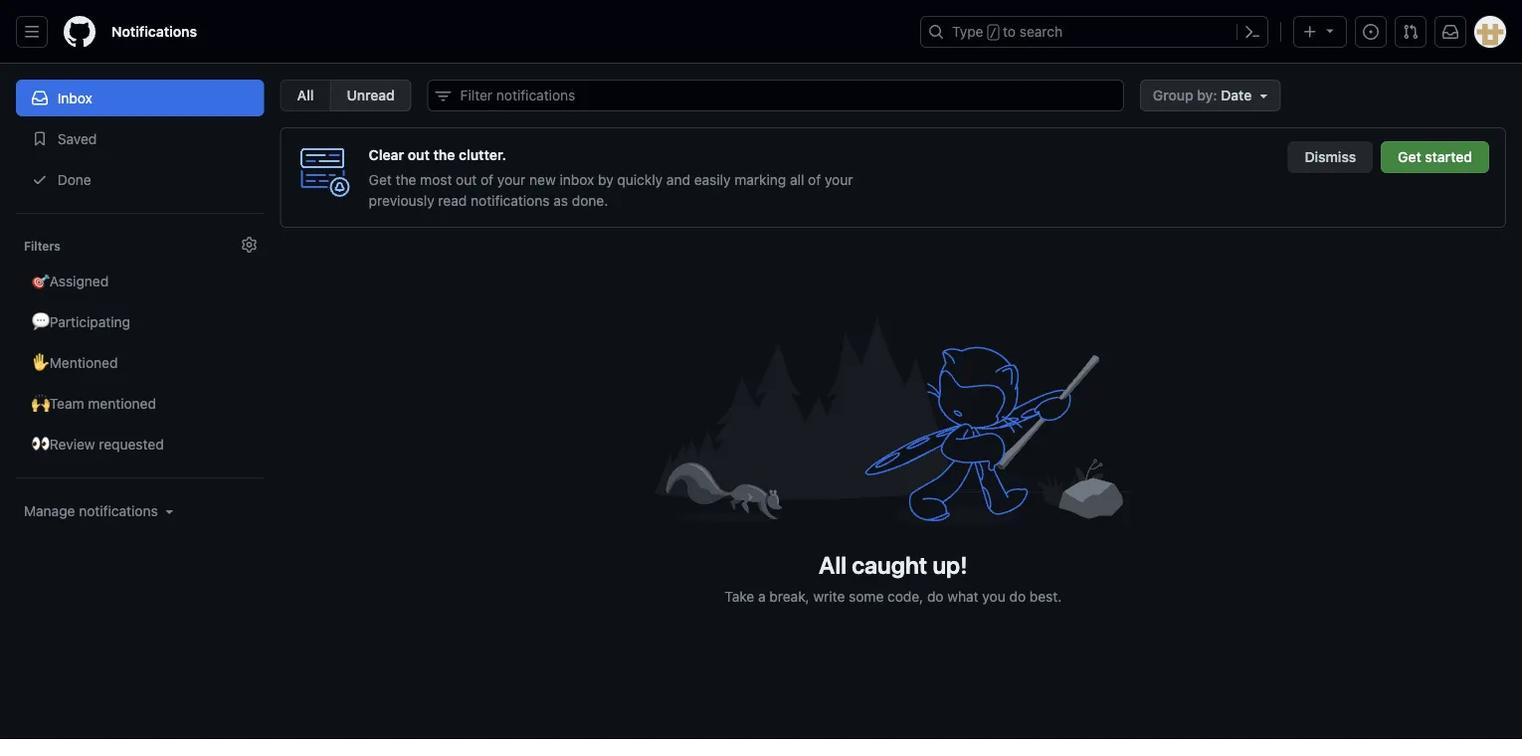 Task type: locate. For each thing, give the bounding box(es) containing it.
all inside all caught up! take a break, write some code, do what you do best.
[[819, 551, 847, 579]]

all left the "unread"
[[297, 87, 314, 104]]

1 horizontal spatial triangle down image
[[1323, 22, 1339, 38]]

your
[[498, 171, 526, 188], [825, 171, 853, 188]]

0 vertical spatial triangle down image
[[1323, 22, 1339, 38]]

🎯 assigned
[[32, 273, 109, 289]]

a
[[758, 589, 766, 605]]

0 horizontal spatial notifications
[[79, 503, 158, 520]]

write
[[814, 589, 845, 605]]

triangle down image right date at the top right of page
[[1256, 88, 1272, 104]]

1 horizontal spatial the
[[433, 146, 455, 163]]

1 vertical spatial notifications
[[79, 503, 158, 520]]

2 of from the left
[[808, 171, 821, 188]]

👀 review requested link
[[16, 426, 264, 463]]

your right all
[[825, 171, 853, 188]]

out up most
[[408, 146, 430, 163]]

the
[[433, 146, 455, 163], [396, 171, 416, 188]]

code,
[[888, 589, 924, 605]]

filter image
[[436, 89, 452, 105]]

of down clutter. at the top
[[481, 171, 494, 188]]

all
[[790, 171, 805, 188]]

easily
[[694, 171, 731, 188]]

the up most
[[433, 146, 455, 163]]

plus image
[[1303, 24, 1319, 40]]

group
[[1153, 87, 1194, 104]]

manage notifications button
[[24, 502, 178, 522]]

1 horizontal spatial do
[[1010, 589, 1026, 605]]

get down clear
[[369, 171, 392, 188]]

1 vertical spatial all
[[819, 551, 847, 579]]

0 horizontal spatial of
[[481, 171, 494, 188]]

1 your from the left
[[498, 171, 526, 188]]

notifications down new
[[471, 192, 550, 209]]

all inside 'all' 'button'
[[297, 87, 314, 104]]

some
[[849, 589, 884, 605]]

0 horizontal spatial the
[[396, 171, 416, 188]]

0 vertical spatial get
[[1399, 149, 1422, 165]]

🙌
[[32, 395, 46, 412]]

you
[[983, 589, 1006, 605]]

marking
[[735, 171, 787, 188]]

0 vertical spatial notifications
[[471, 192, 550, 209]]

type
[[953, 23, 984, 40]]

0 vertical spatial the
[[433, 146, 455, 163]]

customize filters image
[[242, 237, 257, 253]]

inbox
[[58, 90, 92, 106]]

done link
[[16, 161, 264, 198]]

get inside get started button
[[1399, 149, 1422, 165]]

get
[[1399, 149, 1422, 165], [369, 171, 392, 188]]

0 vertical spatial all
[[297, 87, 314, 104]]

code alert image
[[297, 144, 353, 200]]

the up 'previously'
[[396, 171, 416, 188]]

get left started in the top right of the page
[[1399, 149, 1422, 165]]

triangle down image right plus image
[[1323, 22, 1339, 38]]

notifications
[[111, 23, 197, 40]]

git pull request image
[[1403, 24, 1419, 40]]

of right all
[[808, 171, 821, 188]]

dismiss button
[[1288, 141, 1374, 173]]

check image
[[32, 172, 48, 188]]

by
[[598, 171, 614, 188]]

0 vertical spatial out
[[408, 146, 430, 163]]

do
[[928, 589, 944, 605], [1010, 589, 1026, 605]]

💬 participating link
[[16, 304, 264, 340]]

0 horizontal spatial triangle down image
[[1256, 88, 1272, 104]]

out
[[408, 146, 430, 163], [456, 171, 477, 188]]

👀 review requested
[[32, 436, 164, 452]]

issue opened image
[[1364, 24, 1380, 40]]

your left new
[[498, 171, 526, 188]]

assigned
[[50, 273, 109, 289]]

caught
[[852, 551, 928, 579]]

1 horizontal spatial get
[[1399, 149, 1422, 165]]

best.
[[1030, 589, 1062, 605]]

get started
[[1399, 149, 1473, 165]]

clutter.
[[459, 146, 507, 163]]

search
[[1020, 23, 1063, 40]]

notifications
[[471, 192, 550, 209], [79, 503, 158, 520]]

filters
[[24, 239, 61, 253]]

1 horizontal spatial of
[[808, 171, 821, 188]]

1 vertical spatial triangle down image
[[1256, 88, 1272, 104]]

🙌 team mentioned link
[[16, 385, 264, 422]]

dismiss
[[1305, 149, 1357, 165]]

notifications inside clear out the clutter. get the most out of your new inbox by quickly and easily marking all of your previously read notifications as done.
[[471, 192, 550, 209]]

0 horizontal spatial your
[[498, 171, 526, 188]]

0 horizontal spatial do
[[928, 589, 944, 605]]

1 vertical spatial get
[[369, 171, 392, 188]]

unread
[[347, 87, 395, 104]]

0 horizontal spatial out
[[408, 146, 430, 163]]

of
[[481, 171, 494, 188], [808, 171, 821, 188]]

out up read
[[456, 171, 477, 188]]

triangle down image
[[1323, 22, 1339, 38], [1256, 88, 1272, 104]]

clear
[[369, 146, 404, 163]]

do right you
[[1010, 589, 1026, 605]]

and
[[667, 171, 691, 188]]

0 horizontal spatial get
[[369, 171, 392, 188]]

do left what
[[928, 589, 944, 605]]

1 horizontal spatial all
[[819, 551, 847, 579]]

all
[[297, 87, 314, 104], [819, 551, 847, 579]]

team
[[50, 395, 84, 412]]

all up write
[[819, 551, 847, 579]]

1 horizontal spatial your
[[825, 171, 853, 188]]

notifications left triangle down image
[[79, 503, 158, 520]]

saved link
[[16, 120, 264, 157]]

1 horizontal spatial notifications
[[471, 192, 550, 209]]

1 vertical spatial out
[[456, 171, 477, 188]]

0 horizontal spatial all
[[297, 87, 314, 104]]

None search field
[[428, 80, 1125, 111]]

✋ mentioned link
[[16, 344, 264, 381]]

✋ mentioned
[[32, 354, 118, 371]]



Task type: describe. For each thing, give the bounding box(es) containing it.
✋
[[32, 354, 46, 371]]

saved
[[54, 130, 97, 147]]

notifications image
[[1443, 24, 1459, 40]]

mentioned
[[50, 354, 118, 371]]

mentioned
[[88, 395, 156, 412]]

get started button
[[1382, 141, 1490, 173]]

all caught up! take a break, write some code, do what you do best.
[[725, 551, 1062, 605]]

1 do from the left
[[928, 589, 944, 605]]

homepage image
[[64, 16, 96, 48]]

notifications element
[[16, 64, 264, 689]]

all for all
[[297, 87, 314, 104]]

💬 participating
[[32, 314, 130, 330]]

🎯 assigned link
[[16, 263, 264, 300]]

up!
[[933, 551, 968, 579]]

🎯
[[32, 273, 46, 289]]

unread button
[[330, 80, 412, 111]]

type / to search
[[953, 23, 1063, 40]]

notifications link
[[104, 16, 205, 48]]

manage notifications
[[24, 503, 158, 520]]

inbox
[[560, 171, 594, 188]]

review
[[50, 436, 95, 452]]

inbox zero image
[[655, 308, 1133, 533]]

requested
[[99, 436, 164, 452]]

most
[[420, 171, 452, 188]]

group by: date
[[1153, 87, 1252, 104]]

date
[[1222, 87, 1252, 104]]

new
[[530, 171, 556, 188]]

take
[[725, 589, 755, 605]]

1 horizontal spatial out
[[456, 171, 477, 188]]

triangle down image
[[162, 504, 178, 520]]

2 your from the left
[[825, 171, 853, 188]]

inbox image
[[32, 90, 48, 106]]

manage
[[24, 503, 75, 520]]

1 vertical spatial the
[[396, 171, 416, 188]]

started
[[1426, 149, 1473, 165]]

Filter notifications text field
[[428, 80, 1125, 111]]

previously
[[369, 192, 435, 209]]

1 of from the left
[[481, 171, 494, 188]]

🙌 team mentioned
[[32, 395, 156, 412]]

inbox link
[[16, 80, 264, 116]]

command palette image
[[1245, 24, 1261, 40]]

💬
[[32, 314, 46, 330]]

2 do from the left
[[1010, 589, 1026, 605]]

bookmark image
[[32, 131, 48, 147]]

notifications inside popup button
[[79, 503, 158, 520]]

clear out the clutter. get the most out of your new inbox by quickly and easily marking all of your previously read notifications as done.
[[369, 146, 853, 209]]

break,
[[770, 589, 810, 605]]

by:
[[1198, 87, 1218, 104]]

all button
[[280, 80, 330, 111]]

all for all caught up! take a break, write some code, do what you do best.
[[819, 551, 847, 579]]

done
[[54, 171, 91, 188]]

participating
[[50, 314, 130, 330]]

read
[[438, 192, 467, 209]]

done.
[[572, 192, 608, 209]]

what
[[948, 589, 979, 605]]

👀
[[32, 436, 46, 452]]

quickly
[[618, 171, 663, 188]]

to
[[1003, 23, 1016, 40]]

as
[[554, 192, 568, 209]]

get inside clear out the clutter. get the most out of your new inbox by quickly and easily marking all of your previously read notifications as done.
[[369, 171, 392, 188]]

/
[[990, 26, 997, 40]]



Task type: vqa. For each thing, say whether or not it's contained in the screenshot.
'notifications' in Clear out the clutter. Get the most out of your new inbox by quickly and easily marking all of your previously read notifications as done.
yes



